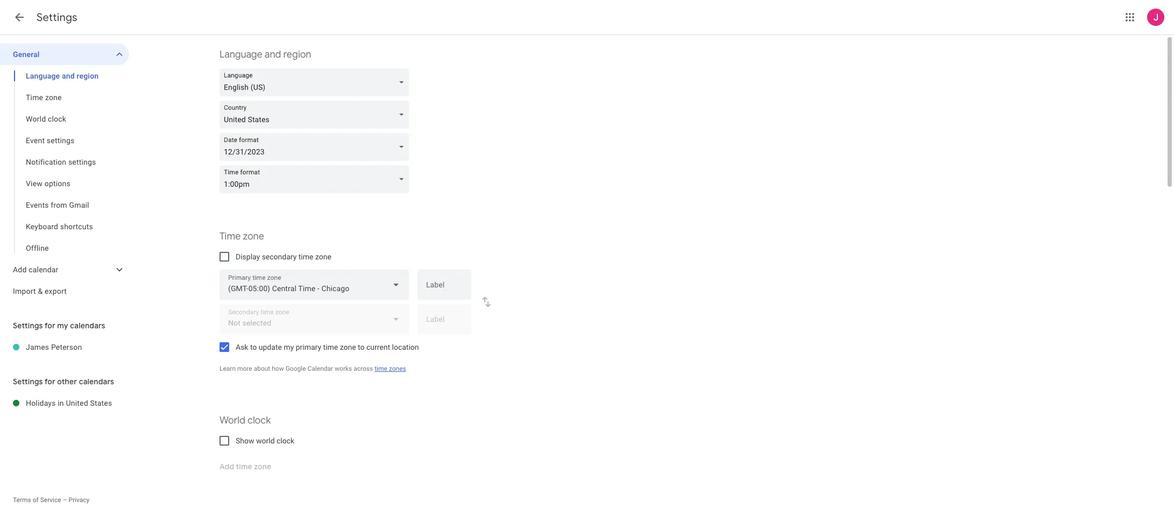 Task type: describe. For each thing, give the bounding box(es) containing it.
1 vertical spatial clock
[[248, 415, 271, 426]]

1 horizontal spatial world
[[220, 415, 245, 426]]

go back image
[[13, 11, 26, 24]]

1 horizontal spatial world clock
[[220, 415, 271, 426]]

in
[[58, 399, 64, 408]]

display
[[236, 252, 260, 261]]

for for my
[[45, 321, 55, 331]]

general tree item
[[0, 44, 129, 65]]

add calendar
[[13, 265, 58, 274]]

view options
[[26, 179, 70, 188]]

1 vertical spatial time zone
[[220, 230, 264, 242]]

general
[[13, 50, 40, 59]]

Label for primary time zone. text field
[[426, 281, 463, 296]]

events from gmail
[[26, 201, 89, 209]]

notification
[[26, 158, 66, 166]]

2 vertical spatial time
[[375, 365, 388, 373]]

1 vertical spatial my
[[284, 343, 294, 352]]

of
[[33, 496, 39, 504]]

time zones link
[[375, 365, 406, 373]]

settings for my calendars
[[13, 321, 105, 331]]

location
[[392, 343, 419, 352]]

world inside group
[[26, 115, 46, 123]]

0 vertical spatial language
[[220, 48, 263, 60]]

tree containing general
[[0, 44, 129, 302]]

how
[[272, 365, 284, 373]]

terms of service link
[[13, 496, 61, 504]]

across
[[354, 365, 373, 373]]

gmail
[[69, 201, 89, 209]]

holidays in united states tree item
[[0, 392, 129, 414]]

group containing language and region
[[0, 65, 129, 259]]

for for other
[[45, 377, 55, 387]]

other
[[57, 377, 77, 387]]

primary
[[296, 343, 321, 352]]

time zone inside group
[[26, 93, 62, 102]]

ask to update my primary time zone to current location
[[236, 343, 419, 352]]

show
[[236, 437, 254, 445]]

view
[[26, 179, 43, 188]]

1 to from the left
[[250, 343, 257, 352]]

calendars for settings for my calendars
[[70, 321, 105, 331]]

settings for settings for my calendars
[[13, 321, 43, 331]]

service
[[40, 496, 61, 504]]

import
[[13, 287, 36, 296]]

states
[[90, 399, 112, 408]]

region inside group
[[77, 72, 99, 80]]

secondary
[[262, 252, 297, 261]]

settings for settings for other calendars
[[13, 377, 43, 387]]

james
[[26, 343, 49, 352]]

event settings
[[26, 136, 75, 145]]

0 horizontal spatial language and region
[[26, 72, 99, 80]]

0 vertical spatial region
[[283, 48, 311, 60]]

united
[[66, 399, 88, 408]]

more
[[237, 365, 252, 373]]

settings heading
[[37, 11, 77, 24]]

1 vertical spatial language
[[26, 72, 60, 80]]

google
[[286, 365, 306, 373]]

zone up display
[[243, 230, 264, 242]]

1 horizontal spatial language and region
[[220, 48, 311, 60]]

ask
[[236, 343, 248, 352]]

0 vertical spatial my
[[57, 321, 68, 331]]

update
[[259, 343, 282, 352]]

notification settings
[[26, 158, 96, 166]]

clock inside group
[[48, 115, 66, 123]]

holidays in united states
[[26, 399, 112, 408]]



Task type: vqa. For each thing, say whether or not it's contained in the screenshot.
topmost the 25
no



Task type: locate. For each thing, give the bounding box(es) containing it.
settings
[[47, 136, 75, 145], [68, 158, 96, 166]]

my right update
[[284, 343, 294, 352]]

time zone
[[26, 93, 62, 102], [220, 230, 264, 242]]

0 horizontal spatial time zone
[[26, 93, 62, 102]]

zone
[[45, 93, 62, 102], [243, 230, 264, 242], [315, 252, 332, 261], [340, 343, 356, 352]]

current
[[367, 343, 390, 352]]

for up james peterson
[[45, 321, 55, 331]]

export
[[45, 287, 67, 296]]

my up james peterson "tree item"
[[57, 321, 68, 331]]

privacy
[[69, 496, 90, 504]]

language and region
[[220, 48, 311, 60], [26, 72, 99, 80]]

settings right go back icon on the left of the page
[[37, 11, 77, 24]]

to left current
[[358, 343, 365, 352]]

2 vertical spatial settings
[[13, 377, 43, 387]]

0 horizontal spatial region
[[77, 72, 99, 80]]

show world clock
[[236, 437, 295, 445]]

for
[[45, 321, 55, 331], [45, 377, 55, 387]]

for left other
[[45, 377, 55, 387]]

james peterson tree item
[[0, 336, 129, 358]]

tree
[[0, 44, 129, 302]]

0 horizontal spatial time
[[299, 252, 314, 261]]

zone up event settings
[[45, 93, 62, 102]]

1 horizontal spatial time
[[220, 230, 241, 242]]

1 vertical spatial and
[[62, 72, 75, 80]]

2 for from the top
[[45, 377, 55, 387]]

clock right "world"
[[277, 437, 295, 445]]

0 vertical spatial language and region
[[220, 48, 311, 60]]

james peterson
[[26, 343, 82, 352]]

time right secondary
[[299, 252, 314, 261]]

zone right secondary
[[315, 252, 332, 261]]

clock up event settings
[[48, 115, 66, 123]]

group
[[0, 65, 129, 259]]

–
[[63, 496, 67, 504]]

0 vertical spatial world clock
[[26, 115, 66, 123]]

event
[[26, 136, 45, 145]]

2 to from the left
[[358, 343, 365, 352]]

time up event
[[26, 93, 43, 102]]

clock up show world clock
[[248, 415, 271, 426]]

holidays
[[26, 399, 56, 408]]

world up event
[[26, 115, 46, 123]]

1 horizontal spatial time zone
[[220, 230, 264, 242]]

world
[[26, 115, 46, 123], [220, 415, 245, 426]]

1 vertical spatial time
[[323, 343, 338, 352]]

peterson
[[51, 343, 82, 352]]

zones
[[389, 365, 406, 373]]

time
[[26, 93, 43, 102], [220, 230, 241, 242]]

world clock
[[26, 115, 66, 123], [220, 415, 271, 426]]

settings up the notification settings
[[47, 136, 75, 145]]

learn more about how google calendar works across time zones
[[220, 365, 406, 373]]

1 horizontal spatial and
[[265, 48, 281, 60]]

display secondary time zone
[[236, 252, 332, 261]]

settings
[[37, 11, 77, 24], [13, 321, 43, 331], [13, 377, 43, 387]]

0 vertical spatial clock
[[48, 115, 66, 123]]

learn
[[220, 365, 236, 373]]

Label for secondary time zone. text field
[[426, 315, 463, 331]]

terms of service – privacy
[[13, 496, 90, 504]]

0 vertical spatial time
[[26, 93, 43, 102]]

1 vertical spatial settings
[[68, 158, 96, 166]]

time
[[299, 252, 314, 261], [323, 343, 338, 352], [375, 365, 388, 373]]

time inside group
[[26, 93, 43, 102]]

calendars for settings for other calendars
[[79, 377, 114, 387]]

0 vertical spatial calendars
[[70, 321, 105, 331]]

0 horizontal spatial world clock
[[26, 115, 66, 123]]

settings for settings
[[37, 11, 77, 24]]

1 horizontal spatial my
[[284, 343, 294, 352]]

from
[[51, 201, 67, 209]]

about
[[254, 365, 270, 373]]

0 vertical spatial time zone
[[26, 93, 62, 102]]

clock
[[48, 115, 66, 123], [248, 415, 271, 426], [277, 437, 295, 445]]

and inside group
[[62, 72, 75, 80]]

time up display
[[220, 230, 241, 242]]

world clock up event settings
[[26, 115, 66, 123]]

1 horizontal spatial region
[[283, 48, 311, 60]]

0 horizontal spatial clock
[[48, 115, 66, 123]]

0 vertical spatial and
[[265, 48, 281, 60]]

works
[[335, 365, 352, 373]]

1 horizontal spatial time
[[323, 343, 338, 352]]

1 vertical spatial settings
[[13, 321, 43, 331]]

world
[[256, 437, 275, 445]]

1 vertical spatial language and region
[[26, 72, 99, 80]]

zone up works
[[340, 343, 356, 352]]

&
[[38, 287, 43, 296]]

holidays in united states link
[[26, 392, 129, 414]]

0 horizontal spatial and
[[62, 72, 75, 80]]

1 horizontal spatial language
[[220, 48, 263, 60]]

0 vertical spatial time
[[299, 252, 314, 261]]

time zone up display
[[220, 230, 264, 242]]

1 vertical spatial calendars
[[79, 377, 114, 387]]

events
[[26, 201, 49, 209]]

1 vertical spatial region
[[77, 72, 99, 80]]

0 vertical spatial settings
[[47, 136, 75, 145]]

privacy link
[[69, 496, 90, 504]]

language
[[220, 48, 263, 60], [26, 72, 60, 80]]

region
[[283, 48, 311, 60], [77, 72, 99, 80]]

and
[[265, 48, 281, 60], [62, 72, 75, 80]]

shortcuts
[[60, 222, 93, 231]]

add
[[13, 265, 27, 274]]

time zone up event settings
[[26, 93, 62, 102]]

calendars
[[70, 321, 105, 331], [79, 377, 114, 387]]

settings up holidays
[[13, 377, 43, 387]]

keyboard
[[26, 222, 58, 231]]

0 horizontal spatial my
[[57, 321, 68, 331]]

settings for notification settings
[[68, 158, 96, 166]]

1 vertical spatial world
[[220, 415, 245, 426]]

world clock up show at left
[[220, 415, 271, 426]]

time left zones
[[375, 365, 388, 373]]

0 horizontal spatial language
[[26, 72, 60, 80]]

1 vertical spatial for
[[45, 377, 55, 387]]

1 vertical spatial time
[[220, 230, 241, 242]]

0 vertical spatial for
[[45, 321, 55, 331]]

time right primary
[[323, 343, 338, 352]]

2 horizontal spatial clock
[[277, 437, 295, 445]]

to right the ask
[[250, 343, 257, 352]]

calendars up peterson
[[70, 321, 105, 331]]

settings for other calendars
[[13, 377, 114, 387]]

1 horizontal spatial to
[[358, 343, 365, 352]]

offline
[[26, 244, 49, 252]]

terms
[[13, 496, 31, 504]]

settings up james
[[13, 321, 43, 331]]

calendar
[[308, 365, 333, 373]]

keyboard shortcuts
[[26, 222, 93, 231]]

1 for from the top
[[45, 321, 55, 331]]

world up show at left
[[220, 415, 245, 426]]

None field
[[220, 68, 413, 96], [220, 101, 413, 129], [220, 133, 413, 161], [220, 165, 413, 193], [220, 270, 409, 300], [220, 68, 413, 96], [220, 101, 413, 129], [220, 133, 413, 161], [220, 165, 413, 193], [220, 270, 409, 300]]

2 vertical spatial clock
[[277, 437, 295, 445]]

to
[[250, 343, 257, 352], [358, 343, 365, 352]]

0 horizontal spatial to
[[250, 343, 257, 352]]

calendars up states
[[79, 377, 114, 387]]

zone inside group
[[45, 93, 62, 102]]

0 vertical spatial world
[[26, 115, 46, 123]]

0 horizontal spatial time
[[26, 93, 43, 102]]

0 horizontal spatial world
[[26, 115, 46, 123]]

1 horizontal spatial clock
[[248, 415, 271, 426]]

calendar
[[29, 265, 58, 274]]

import & export
[[13, 287, 67, 296]]

options
[[45, 179, 70, 188]]

settings for event settings
[[47, 136, 75, 145]]

2 horizontal spatial time
[[375, 365, 388, 373]]

1 vertical spatial world clock
[[220, 415, 271, 426]]

0 vertical spatial settings
[[37, 11, 77, 24]]

world clock inside group
[[26, 115, 66, 123]]

settings up the options at the left of page
[[68, 158, 96, 166]]

my
[[57, 321, 68, 331], [284, 343, 294, 352]]



